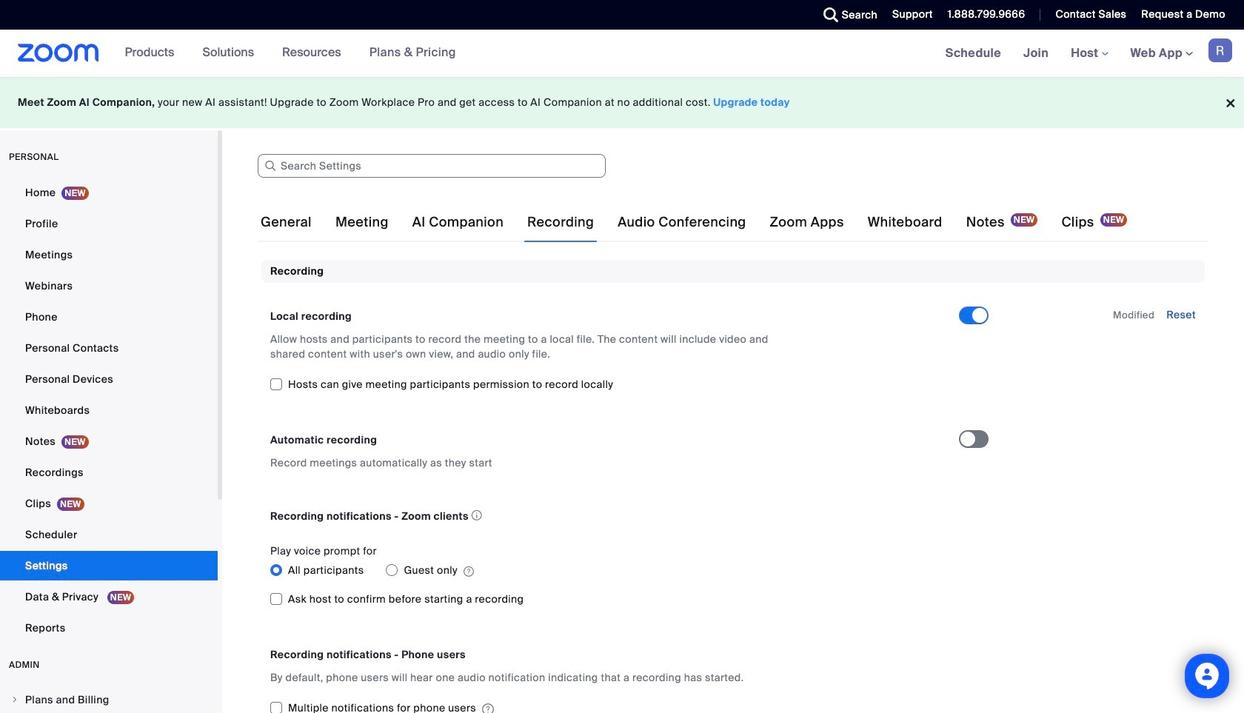 Task type: vqa. For each thing, say whether or not it's contained in the screenshot.
menu item
yes



Task type: describe. For each thing, give the bounding box(es) containing it.
zoom logo image
[[18, 44, 99, 62]]

recording element
[[261, 260, 1205, 713]]

Search Settings text field
[[258, 154, 606, 178]]

learn more about guest only image
[[464, 566, 474, 579]]

info outline image
[[472, 506, 482, 525]]

product information navigation
[[114, 30, 467, 77]]

option group inside recording element
[[270, 559, 959, 583]]



Task type: locate. For each thing, give the bounding box(es) containing it.
footer
[[0, 77, 1245, 128]]

right image
[[10, 696, 19, 704]]

learn more about multiple notifications for phone users image
[[482, 703, 494, 713]]

meetings navigation
[[935, 30, 1245, 78]]

personal menu menu
[[0, 178, 218, 644]]

profile picture image
[[1209, 39, 1233, 62]]

tabs of my account settings page tab list
[[258, 201, 1131, 243]]

banner
[[0, 30, 1245, 78]]

application
[[270, 506, 946, 526]]

option group
[[270, 559, 959, 583]]

application inside recording element
[[270, 506, 946, 526]]

menu item
[[0, 686, 218, 713]]



